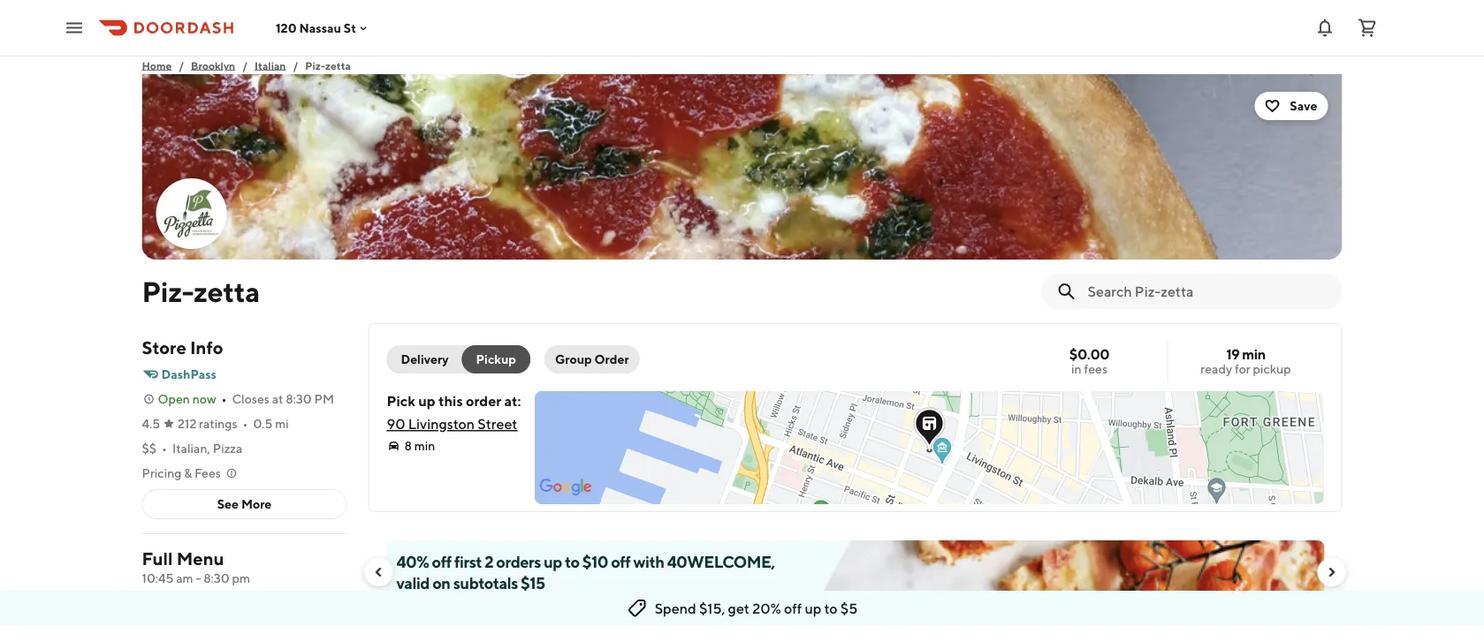 Task type: locate. For each thing, give the bounding box(es) containing it.
1 horizontal spatial zetta
[[325, 59, 351, 72]]

nassau
[[299, 21, 341, 35]]

0 horizontal spatial min
[[414, 439, 435, 453]]

8:30
[[286, 392, 312, 407], [204, 571, 230, 586]]

0.5
[[253, 417, 273, 431]]

order
[[595, 352, 629, 367]]

zetta
[[325, 59, 351, 72], [194, 275, 260, 308]]

up
[[418, 393, 435, 410], [544, 552, 562, 571], [805, 601, 822, 617]]

1 vertical spatial 8:30
[[204, 571, 230, 586]]

items
[[208, 610, 239, 625]]

piz-
[[305, 59, 325, 72], [142, 275, 194, 308]]

2 horizontal spatial up
[[805, 601, 822, 617]]

8:30 inside full menu 10:45 am - 8:30 pm
[[204, 571, 230, 586]]

3 / from the left
[[293, 59, 298, 72]]

am
[[176, 571, 193, 586]]

• left '0.5'
[[243, 417, 248, 431]]

min right 19
[[1242, 346, 1266, 363]]

2 horizontal spatial •
[[243, 417, 248, 431]]

to left $10
[[565, 552, 580, 571]]

2 horizontal spatial off
[[784, 601, 802, 617]]

1 vertical spatial zetta
[[194, 275, 260, 308]]

•
[[222, 392, 227, 407], [243, 417, 248, 431], [162, 442, 167, 456]]

select promotional banner element
[[816, 605, 894, 627]]

min inside the 19 min ready for pickup
[[1242, 346, 1266, 363]]

8
[[404, 439, 412, 453]]

1 vertical spatial up
[[544, 552, 562, 571]]

0 vertical spatial to
[[565, 552, 580, 571]]

with
[[633, 552, 664, 571]]

0 vertical spatial •
[[222, 392, 227, 407]]

full
[[142, 549, 173, 570]]

0 horizontal spatial to
[[565, 552, 580, 571]]

previous button of carousel image
[[372, 566, 386, 580]]

piz- up store
[[142, 275, 194, 308]]

• right $$
[[162, 442, 167, 456]]

1 horizontal spatial piz-
[[305, 59, 325, 72]]

up inside 40% off first 2 orders up to $10 off with 40welcome, valid on subtotals $15
[[544, 552, 562, 571]]

$$
[[142, 442, 156, 456]]

zetta up info on the left of page
[[194, 275, 260, 308]]

to left $5
[[824, 601, 838, 617]]

• right now
[[222, 392, 227, 407]]

1 horizontal spatial min
[[1242, 346, 1266, 363]]

1 horizontal spatial 8:30
[[286, 392, 312, 407]]

fees
[[194, 466, 221, 481]]

up up $15
[[544, 552, 562, 571]]

in
[[1071, 362, 1082, 377]]

pricing
[[142, 466, 182, 481]]

to
[[565, 552, 580, 571], [824, 601, 838, 617]]

ratings
[[199, 417, 237, 431]]

up left this
[[418, 393, 435, 410]]

$$ • italian, pizza
[[142, 442, 243, 456]]

up inside pick up this order at: 90 livingston street
[[418, 393, 435, 410]]

-
[[196, 571, 201, 586]]

group order button
[[544, 346, 640, 374]]

0 vertical spatial zetta
[[325, 59, 351, 72]]

8:30 right - at bottom
[[204, 571, 230, 586]]

to for $10
[[565, 552, 580, 571]]

/ right the home 'link'
[[179, 59, 184, 72]]

1 vertical spatial to
[[824, 601, 838, 617]]

zetta down st
[[325, 59, 351, 72]]

notification bell image
[[1314, 17, 1336, 38]]

0 vertical spatial up
[[418, 393, 435, 410]]

1 vertical spatial min
[[414, 439, 435, 453]]

/ right italian link
[[293, 59, 298, 72]]

open now
[[158, 392, 216, 407]]

ready
[[1201, 362, 1232, 377]]

min right 8
[[414, 439, 435, 453]]

1 horizontal spatial up
[[544, 552, 562, 571]]

1 horizontal spatial to
[[824, 601, 838, 617]]

to for $5
[[824, 601, 838, 617]]

to inside 40% off first 2 orders up to $10 off with 40welcome, valid on subtotals $15
[[565, 552, 580, 571]]

2 vertical spatial •
[[162, 442, 167, 456]]

1 horizontal spatial /
[[242, 59, 248, 72]]

/ left italian
[[242, 59, 248, 72]]

0 vertical spatial 8:30
[[286, 392, 312, 407]]

this
[[438, 393, 463, 410]]

8:30 right at
[[286, 392, 312, 407]]

0 horizontal spatial •
[[162, 442, 167, 456]]

next button of carousel image
[[1325, 566, 1339, 580]]

off right $10
[[611, 552, 631, 571]]

up left $5
[[805, 601, 822, 617]]

off up on at the left bottom
[[432, 552, 452, 571]]

off
[[432, 552, 452, 571], [611, 552, 631, 571], [784, 601, 802, 617]]

piz zetta image
[[142, 74, 1342, 260], [158, 180, 225, 248]]

90 livingston street link
[[387, 416, 517, 433]]

&
[[184, 466, 192, 481]]

0 items, open order cart image
[[1357, 17, 1378, 38]]

120 nassau st button
[[276, 21, 370, 35]]

0 vertical spatial piz-
[[305, 59, 325, 72]]

full menu 10:45 am - 8:30 pm
[[142, 549, 250, 586]]

off right "20%"
[[784, 601, 802, 617]]

group
[[555, 352, 592, 367]]

0 horizontal spatial 8:30
[[204, 571, 230, 586]]

group order
[[555, 352, 629, 367]]

0 horizontal spatial off
[[432, 552, 452, 571]]

map region
[[431, 280, 1336, 507]]

2 horizontal spatial /
[[293, 59, 298, 72]]

save button
[[1255, 92, 1328, 120]]

0 horizontal spatial /
[[179, 59, 184, 72]]

brooklyn link
[[191, 57, 235, 74]]

1 vertical spatial piz-
[[142, 275, 194, 308]]

order
[[466, 393, 501, 410]]

40%
[[396, 552, 429, 571]]

at:
[[504, 393, 521, 410]]

dashpass
[[161, 367, 216, 382]]

0 vertical spatial min
[[1242, 346, 1266, 363]]

2 vertical spatial up
[[805, 601, 822, 617]]

pm
[[232, 571, 250, 586]]

italian link
[[255, 57, 286, 74]]

orders
[[496, 552, 541, 571]]

8 min
[[404, 439, 435, 453]]

piz- down 120 nassau st
[[305, 59, 325, 72]]

$10
[[582, 552, 608, 571]]

pick up this order at: 90 livingston street
[[387, 393, 521, 433]]

90
[[387, 416, 405, 433]]

spend $15, get 20% off up to $5
[[655, 601, 858, 617]]

now
[[192, 392, 216, 407]]

0 horizontal spatial up
[[418, 393, 435, 410]]

$15,
[[699, 601, 725, 617]]

order methods option group
[[387, 346, 530, 374]]

pick
[[387, 393, 415, 410]]

/
[[179, 59, 184, 72], [242, 59, 248, 72], [293, 59, 298, 72]]

1 vertical spatial •
[[243, 417, 248, 431]]

212
[[178, 417, 197, 431]]



Task type: describe. For each thing, give the bounding box(es) containing it.
italian
[[255, 59, 286, 72]]

19
[[1226, 346, 1240, 363]]

delivery
[[401, 352, 449, 367]]

pm
[[314, 392, 334, 407]]

menu
[[177, 549, 224, 570]]

fees
[[1084, 362, 1108, 377]]

Item Search search field
[[1088, 282, 1328, 301]]

pizza
[[213, 442, 243, 456]]

120
[[276, 21, 297, 35]]

$5
[[840, 601, 858, 617]]

for
[[1235, 362, 1251, 377]]

featured
[[156, 610, 206, 625]]

min for 8
[[414, 439, 435, 453]]

0 horizontal spatial zetta
[[194, 275, 260, 308]]

store info
[[142, 338, 223, 358]]

featured items
[[156, 610, 239, 625]]

subtotals
[[453, 574, 518, 593]]

$0.00
[[1069, 346, 1110, 363]]

info
[[190, 338, 223, 358]]

at
[[272, 392, 283, 407]]

street
[[478, 416, 517, 433]]

0.5 mi
[[253, 417, 289, 431]]

1 horizontal spatial off
[[611, 552, 631, 571]]

1 / from the left
[[179, 59, 184, 72]]

closes
[[232, 392, 270, 407]]

pricing & fees button
[[142, 465, 239, 483]]

Pickup radio
[[462, 346, 530, 374]]

spend
[[655, 601, 696, 617]]

up for spend
[[805, 601, 822, 617]]

livingston
[[408, 416, 475, 433]]

4.5
[[142, 417, 160, 431]]

2 / from the left
[[242, 59, 248, 72]]

powered by google image
[[540, 479, 592, 497]]

italian,
[[172, 442, 210, 456]]

mi
[[275, 417, 289, 431]]

more
[[241, 497, 272, 512]]

st
[[344, 21, 356, 35]]

• closes at 8:30 pm
[[222, 392, 334, 407]]

40% off first 2 orders up to $10 off with 40welcome, valid on subtotals $15
[[396, 552, 775, 593]]

open
[[158, 392, 190, 407]]

pickup
[[476, 352, 516, 367]]

20%
[[752, 601, 781, 617]]

0 horizontal spatial piz-
[[142, 275, 194, 308]]

pricing & fees
[[142, 466, 221, 481]]

home link
[[142, 57, 172, 74]]

see
[[217, 497, 239, 512]]

store
[[142, 338, 186, 358]]

212 ratings •
[[178, 417, 248, 431]]

see more
[[217, 497, 272, 512]]

see more button
[[143, 491, 346, 519]]

home / brooklyn / italian / piz-zetta
[[142, 59, 351, 72]]

1 horizontal spatial •
[[222, 392, 227, 407]]

19 min ready for pickup
[[1201, 346, 1291, 377]]

min for 19
[[1242, 346, 1266, 363]]

home
[[142, 59, 172, 72]]

valid
[[396, 574, 430, 593]]

10:45
[[142, 571, 174, 586]]

open menu image
[[64, 17, 85, 38]]

$15
[[521, 574, 545, 593]]

on
[[432, 574, 450, 593]]

pickup
[[1253, 362, 1291, 377]]

brooklyn
[[191, 59, 235, 72]]

piz-zetta
[[142, 275, 260, 308]]

$0.00 in fees
[[1069, 346, 1110, 377]]

up for 40%
[[544, 552, 562, 571]]

get
[[728, 601, 750, 617]]

first
[[454, 552, 482, 571]]

save
[[1290, 99, 1318, 113]]

Delivery radio
[[387, 346, 473, 374]]

2
[[485, 552, 493, 571]]

120 nassau st
[[276, 21, 356, 35]]

40welcome,
[[667, 552, 775, 571]]



Task type: vqa. For each thing, say whether or not it's contained in the screenshot.
the Smoothie for Chunky Monkey Smoothie Milk with non-fat yogurt, banana, peanut butter, cacao nibs + 20g chocolate protein
no



